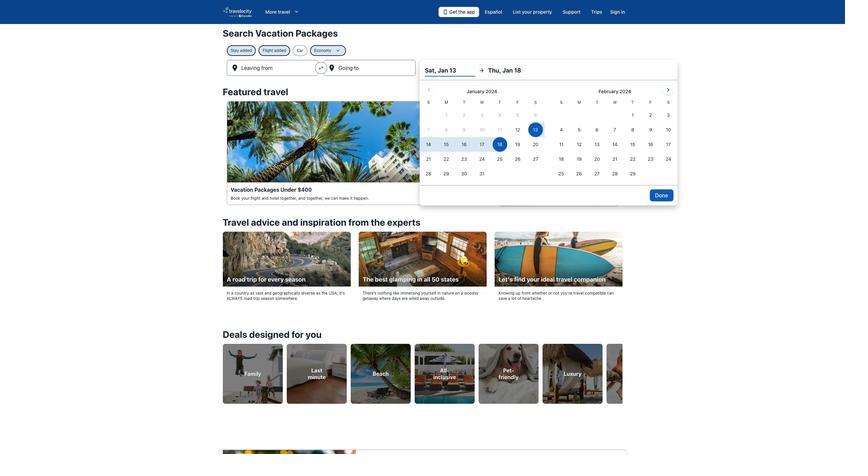 Task type: vqa. For each thing, say whether or not it's contained in the screenshot.
'travelocity logo'
yes



Task type: describe. For each thing, give the bounding box(es) containing it.
previous image
[[219, 368, 227, 376]]

next image
[[619, 368, 627, 376]]



Task type: locate. For each thing, give the bounding box(es) containing it.
previous month image
[[425, 86, 433, 94]]

swap origin and destination values image
[[318, 65, 324, 71]]

download the app button image
[[443, 9, 448, 15]]

travelocity logo image
[[223, 7, 252, 17]]

featured travel region
[[219, 83, 627, 213]]

main content
[[0, 24, 845, 454]]

next month image
[[664, 86, 672, 94]]

travel advice and inspiration from the experts region
[[219, 213, 627, 313]]



